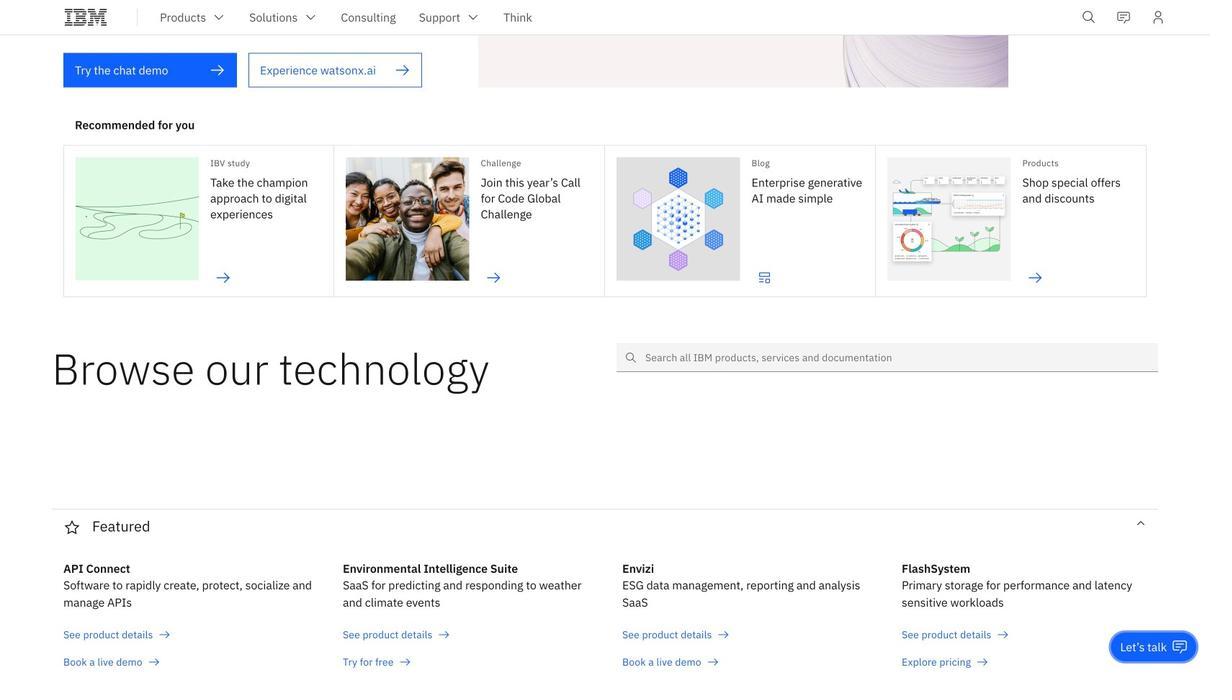 Task type: describe. For each thing, give the bounding box(es) containing it.
let's talk element
[[1120, 640, 1167, 655]]



Task type: vqa. For each thing, say whether or not it's contained in the screenshot.
Your privacy choices element
no



